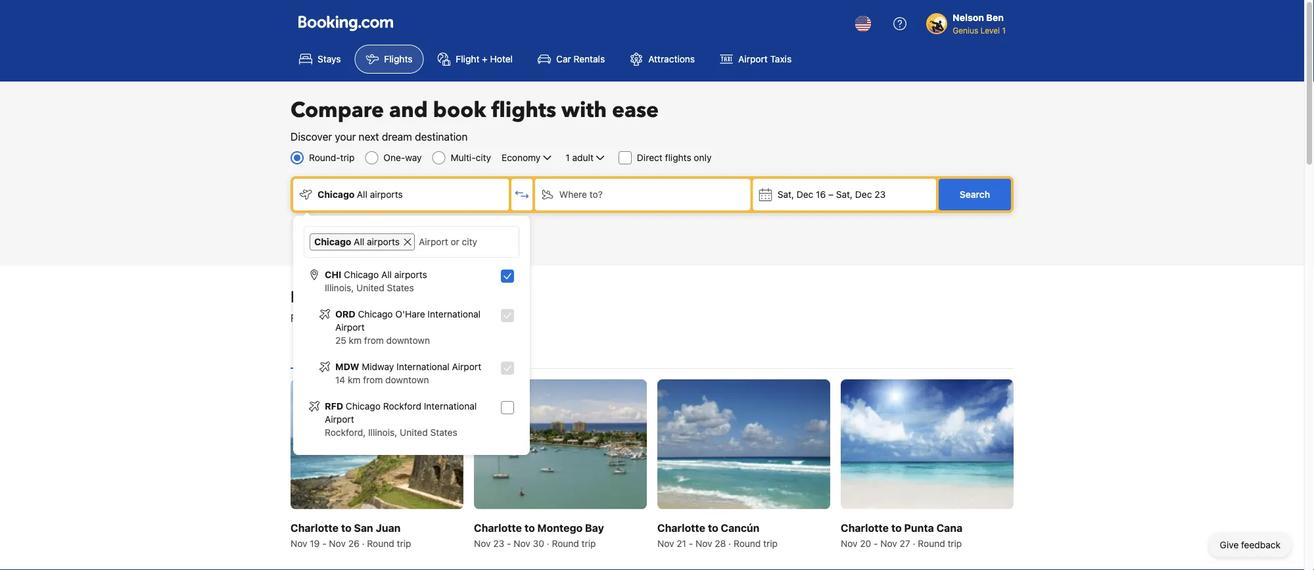 Task type: describe. For each thing, give the bounding box(es) containing it.
round for charlotte to montego bay
[[552, 538, 579, 549]]

your
[[335, 131, 356, 143]]

montego
[[538, 521, 583, 534]]

charlotte for charlotte to cancún
[[658, 521, 706, 534]]

0 vertical spatial km
[[349, 335, 362, 346]]

- for charlotte to san juan
[[322, 538, 327, 549]]

give feedback button
[[1210, 533, 1292, 557]]

· for charlotte to punta cana
[[913, 538, 916, 549]]

with
[[562, 96, 607, 125]]

stays link
[[288, 45, 352, 74]]

2 sat, from the left
[[836, 189, 853, 200]]

23 inside charlotte to montego bay nov 23 - nov 30 · round trip
[[493, 538, 505, 549]]

near
[[406, 286, 441, 308]]

0 vertical spatial all
[[357, 189, 368, 200]]

6 nov from the left
[[696, 538, 713, 549]]

trip down your
[[340, 152, 355, 163]]

25 km from downtown
[[335, 335, 430, 346]]

compare
[[291, 96, 384, 125]]

3 nov from the left
[[474, 538, 491, 549]]

mdw
[[335, 361, 359, 372]]

chicago o'hare international airport
[[335, 309, 481, 333]]

charlotte for charlotte to san juan
[[291, 521, 339, 534]]

international
[[424, 312, 483, 325]]

tab list containing international
[[291, 334, 1014, 370]]

1 vertical spatial all
[[354, 236, 364, 247]]

adult
[[572, 152, 594, 163]]

book
[[433, 96, 486, 125]]

sat, dec 16 – sat, dec 23
[[778, 189, 886, 200]]

1 vertical spatial united
[[400, 427, 428, 438]]

domestic
[[357, 312, 401, 325]]

attractions link
[[619, 45, 706, 74]]

one-
[[384, 152, 405, 163]]

to for punta
[[892, 521, 902, 534]]

one-way
[[384, 152, 422, 163]]

0 vertical spatial downtown
[[386, 335, 430, 346]]

destination
[[415, 131, 468, 143]]

1 vertical spatial airports
[[367, 236, 400, 247]]

flight
[[456, 54, 480, 64]]

round for charlotte to san juan
[[367, 538, 394, 549]]

4 nov from the left
[[514, 538, 531, 549]]

charlotte to cancún nov 21 - nov 28 · round trip
[[658, 521, 778, 549]]

km inside mdw midway international airport 14 km from downtown
[[348, 375, 361, 385]]

chicago rockford international airport
[[325, 401, 477, 425]]

car rentals
[[556, 54, 605, 64]]

charlotte to montego bay nov 23 - nov 30 · round trip
[[474, 521, 604, 549]]

san
[[354, 521, 373, 534]]

flights left the only
[[665, 152, 692, 163]]

international for rockford
[[424, 401, 477, 412]]

25
[[335, 335, 346, 346]]

trip for charlotte to punta cana
[[948, 538, 962, 549]]

states inside chi chicago all airports illinois, united states
[[387, 282, 414, 293]]

you
[[445, 286, 473, 308]]

direct
[[637, 152, 663, 163]]

hotel
[[490, 54, 513, 64]]

international for midway
[[397, 361, 450, 372]]

7 nov from the left
[[841, 538, 858, 549]]

flight + hotel
[[456, 54, 513, 64]]

where
[[560, 189, 587, 200]]

1 nov from the left
[[291, 538, 307, 549]]

o'hare
[[395, 309, 425, 320]]

rockford,
[[325, 427, 366, 438]]

give
[[1220, 540, 1239, 550]]

to for cancún
[[708, 521, 719, 534]]

1 dec from the left
[[797, 189, 814, 200]]

round inside charlotte to cancún nov 21 - nov 28 · round trip
[[734, 538, 761, 549]]

midway
[[362, 361, 394, 372]]

chi chicago all airports illinois, united states
[[325, 269, 427, 293]]

popular
[[291, 286, 350, 308]]

airport for chicago rockford international airport
[[325, 414, 354, 425]]

chicago down round-trip
[[318, 189, 355, 200]]

taxis
[[770, 54, 792, 64]]

to?
[[590, 189, 603, 200]]

charlotte to san juan nov 19 - nov 26 · round trip
[[291, 521, 411, 549]]

charlotte for charlotte to punta cana
[[841, 521, 889, 534]]

deals
[[314, 312, 339, 325]]

airport left taxis
[[739, 54, 768, 64]]

on
[[342, 312, 354, 325]]

1 vertical spatial chicago all airports
[[314, 236, 400, 247]]

14
[[335, 375, 345, 385]]

19
[[310, 538, 320, 549]]

sat, dec 16 – sat, dec 23 button
[[753, 179, 936, 210]]

28
[[715, 538, 726, 549]]

car
[[556, 54, 571, 64]]

domestic button
[[365, 334, 426, 368]]

charlotte to san juan image
[[291, 379, 464, 509]]

16
[[816, 189, 826, 200]]

–
[[829, 189, 834, 200]]

international inside button
[[301, 346, 354, 356]]

level
[[981, 26, 1000, 35]]

compare and book flights with ease discover your next dream destination
[[291, 96, 659, 143]]

ord
[[335, 309, 356, 320]]

dream
[[382, 131, 412, 143]]

airport for chicago o'hare international airport
[[335, 322, 365, 333]]

airport taxis link
[[709, 45, 803, 74]]

flight + hotel link
[[426, 45, 524, 74]]

trip inside charlotte to cancún nov 21 - nov 28 · round trip
[[764, 538, 778, 549]]

flights up domestic
[[354, 286, 402, 308]]

cana
[[937, 521, 963, 534]]

2 nov from the left
[[329, 538, 346, 549]]

2 dec from the left
[[855, 189, 872, 200]]

car rentals link
[[527, 45, 616, 74]]



Task type: vqa. For each thing, say whether or not it's contained in the screenshot.
flights
yes



Task type: locate. For each thing, give the bounding box(es) containing it.
trip for charlotte to san juan
[[397, 538, 411, 549]]

trip inside charlotte to san juan nov 19 - nov 26 · round trip
[[397, 538, 411, 549]]

international up mdw
[[301, 346, 354, 356]]

23
[[875, 189, 886, 200], [493, 538, 505, 549]]

international inside chicago o'hare international airport
[[428, 309, 481, 320]]

airport inside chicago rockford international airport
[[325, 414, 354, 425]]

round-
[[309, 152, 340, 163]]

1 inside nelson ben genius level 1
[[1002, 26, 1006, 35]]

charlotte to cancún image
[[658, 379, 831, 509]]

give feedback
[[1220, 540, 1281, 550]]

- right 19
[[322, 538, 327, 549]]

downtown down chicago o'hare international airport
[[386, 335, 430, 346]]

- left "30"
[[507, 538, 511, 549]]

· for charlotte to san juan
[[362, 538, 365, 549]]

rfd
[[325, 401, 343, 412]]

0 vertical spatial from
[[364, 335, 384, 346]]

2 vertical spatial airports
[[394, 269, 427, 280]]

airport down rfd
[[325, 414, 354, 425]]

airport down international on the bottom left of page
[[452, 361, 481, 372]]

airport inside chicago o'hare international airport
[[335, 322, 365, 333]]

all up chi chicago all airports illinois, united states
[[354, 236, 364, 247]]

airport taxis
[[739, 54, 792, 64]]

· inside charlotte to montego bay nov 23 - nov 30 · round trip
[[547, 538, 550, 549]]

and down the near
[[403, 312, 421, 325]]

trip inside charlotte to montego bay nov 23 - nov 30 · round trip
[[582, 538, 596, 549]]

· inside charlotte to cancún nov 21 - nov 28 · round trip
[[729, 538, 731, 549]]

direct flights only
[[637, 152, 712, 163]]

illinois, down chicago rockford international airport at the left bottom of the page
[[368, 427, 397, 438]]

international down you
[[428, 309, 481, 320]]

feedback
[[1242, 540, 1281, 550]]

23 right –
[[875, 189, 886, 200]]

illinois, down the chi
[[325, 282, 354, 293]]

sat, right –
[[836, 189, 853, 200]]

booking.com logo image
[[299, 15, 393, 31], [299, 15, 393, 31]]

1 horizontal spatial united
[[400, 427, 428, 438]]

27
[[900, 538, 911, 549]]

· inside charlotte to san juan nov 19 - nov 26 · round trip
[[362, 538, 365, 549]]

1 horizontal spatial 23
[[875, 189, 886, 200]]

km right the 25
[[349, 335, 362, 346]]

trip right 28
[[764, 538, 778, 549]]

round down montego
[[552, 538, 579, 549]]

round inside charlotte to punta cana nov 20 - nov 27 · round trip
[[918, 538, 945, 549]]

km
[[349, 335, 362, 346], [348, 375, 361, 385]]

dec left 16
[[797, 189, 814, 200]]

attractions
[[649, 54, 695, 64]]

chicago inside chicago o'hare international airport
[[358, 309, 393, 320]]

find
[[291, 312, 311, 325]]

next
[[359, 131, 379, 143]]

+
[[482, 54, 488, 64]]

to inside charlotte to cancún nov 21 - nov 28 · round trip
[[708, 521, 719, 534]]

round down juan
[[367, 538, 394, 549]]

flights right international on the bottom left of page
[[486, 312, 515, 325]]

2 to from the left
[[525, 521, 535, 534]]

1 horizontal spatial sat,
[[836, 189, 853, 200]]

- inside charlotte to cancún nov 21 - nov 28 · round trip
[[689, 538, 693, 549]]

trip
[[340, 152, 355, 163], [397, 538, 411, 549], [582, 538, 596, 549], [764, 538, 778, 549], [948, 538, 962, 549]]

downtown up rockford
[[385, 375, 429, 385]]

0 horizontal spatial dec
[[797, 189, 814, 200]]

0 vertical spatial illinois,
[[325, 282, 354, 293]]

8 nov from the left
[[881, 538, 898, 549]]

3 to from the left
[[708, 521, 719, 534]]

20
[[860, 538, 872, 549]]

and inside compare and book flights with ease discover your next dream destination
[[389, 96, 428, 125]]

search
[[960, 189, 990, 200]]

26
[[348, 538, 360, 549]]

stays
[[318, 54, 341, 64]]

all down next
[[357, 189, 368, 200]]

1 vertical spatial and
[[403, 312, 421, 325]]

airport
[[739, 54, 768, 64], [335, 322, 365, 333], [452, 361, 481, 372], [325, 414, 354, 425]]

united inside chi chicago all airports illinois, united states
[[356, 282, 385, 293]]

3 · from the left
[[729, 538, 731, 549]]

round inside charlotte to montego bay nov 23 - nov 30 · round trip
[[552, 538, 579, 549]]

airport for mdw midway international airport 14 km from downtown
[[452, 361, 481, 372]]

- inside charlotte to montego bay nov 23 - nov 30 · round trip
[[507, 538, 511, 549]]

juan
[[376, 521, 401, 534]]

4 - from the left
[[874, 538, 878, 549]]

- for charlotte to punta cana
[[874, 538, 878, 549]]

and inside popular flights near you find deals on domestic and international flights
[[403, 312, 421, 325]]

mdw midway international airport 14 km from downtown
[[335, 361, 481, 385]]

trip inside charlotte to punta cana nov 20 - nov 27 · round trip
[[948, 538, 962, 549]]

· right 27
[[913, 538, 916, 549]]

trip down bay
[[582, 538, 596, 549]]

tab list
[[291, 334, 1014, 370]]

· right 26
[[362, 538, 365, 549]]

round
[[367, 538, 394, 549], [552, 538, 579, 549], [734, 538, 761, 549], [918, 538, 945, 549]]

1 adult button
[[564, 150, 608, 166]]

to inside charlotte to san juan nov 19 - nov 26 · round trip
[[341, 521, 352, 534]]

round for charlotte to punta cana
[[918, 538, 945, 549]]

2 · from the left
[[547, 538, 550, 549]]

airports up chi chicago all airports illinois, united states
[[367, 236, 400, 247]]

1 horizontal spatial 1
[[1002, 26, 1006, 35]]

sat, left 16
[[778, 189, 794, 200]]

airport inside mdw midway international airport 14 km from downtown
[[452, 361, 481, 372]]

to inside charlotte to montego bay nov 23 - nov 30 · round trip
[[525, 521, 535, 534]]

search button
[[939, 179, 1011, 210]]

1
[[1002, 26, 1006, 35], [566, 152, 570, 163]]

international for o'hare
[[428, 309, 481, 320]]

to up "30"
[[525, 521, 535, 534]]

and
[[389, 96, 428, 125], [403, 312, 421, 325]]

united down chicago rockford international airport at the left bottom of the page
[[400, 427, 428, 438]]

0 vertical spatial states
[[387, 282, 414, 293]]

2 - from the left
[[507, 538, 511, 549]]

21
[[677, 538, 687, 549]]

multi-city
[[451, 152, 491, 163]]

airport down ord
[[335, 322, 365, 333]]

states up o'hare
[[387, 282, 414, 293]]

0 horizontal spatial sat,
[[778, 189, 794, 200]]

0 vertical spatial united
[[356, 282, 385, 293]]

chicago up the chi
[[314, 236, 351, 247]]

0 vertical spatial 23
[[875, 189, 886, 200]]

1 left adult
[[566, 152, 570, 163]]

· right 28
[[729, 538, 731, 549]]

trip down cana
[[948, 538, 962, 549]]

1 vertical spatial downtown
[[385, 375, 429, 385]]

· inside charlotte to punta cana nov 20 - nov 27 · round trip
[[913, 538, 916, 549]]

23 inside 'dropdown button'
[[875, 189, 886, 200]]

2 round from the left
[[552, 538, 579, 549]]

only
[[694, 152, 712, 163]]

ease
[[612, 96, 659, 125]]

flights
[[384, 54, 413, 64]]

km right the 14
[[348, 375, 361, 385]]

charlotte up 19
[[291, 521, 339, 534]]

1 vertical spatial 23
[[493, 538, 505, 549]]

- for charlotte to montego bay
[[507, 538, 511, 549]]

to for san
[[341, 521, 352, 534]]

to for montego
[[525, 521, 535, 534]]

0 horizontal spatial illinois,
[[325, 282, 354, 293]]

way
[[405, 152, 422, 163]]

flights up economy
[[492, 96, 556, 125]]

4 charlotte from the left
[[841, 521, 889, 534]]

2 vertical spatial all
[[381, 269, 392, 280]]

chicago inside chicago rockford international airport
[[346, 401, 381, 412]]

airports
[[370, 189, 403, 200], [367, 236, 400, 247], [394, 269, 427, 280]]

chicago up 25 km from downtown
[[358, 309, 393, 320]]

1 · from the left
[[362, 538, 365, 549]]

charlotte up 20
[[841, 521, 889, 534]]

1 horizontal spatial states
[[430, 427, 457, 438]]

0 horizontal spatial 23
[[493, 538, 505, 549]]

airports up the near
[[394, 269, 427, 280]]

charlotte
[[291, 521, 339, 534], [474, 521, 522, 534], [658, 521, 706, 534], [841, 521, 889, 534]]

flights inside compare and book flights with ease discover your next dream destination
[[492, 96, 556, 125]]

punta
[[905, 521, 934, 534]]

to up 27
[[892, 521, 902, 534]]

all inside chi chicago all airports illinois, united states
[[381, 269, 392, 280]]

1 vertical spatial from
[[363, 375, 383, 385]]

0 vertical spatial airports
[[370, 189, 403, 200]]

cancún
[[721, 521, 760, 534]]

- inside charlotte to punta cana nov 20 - nov 27 · round trip
[[874, 538, 878, 549]]

1 vertical spatial illinois,
[[368, 427, 397, 438]]

from down midway
[[363, 375, 383, 385]]

international inside mdw midway international airport 14 km from downtown
[[397, 361, 450, 372]]

1 - from the left
[[322, 538, 327, 549]]

3 - from the left
[[689, 538, 693, 549]]

1 inside popup button
[[566, 152, 570, 163]]

1 horizontal spatial illinois,
[[368, 427, 397, 438]]

charlotte to montego bay image
[[474, 379, 647, 509]]

international button
[[291, 334, 365, 368]]

illinois, inside chi chicago all airports illinois, united states
[[325, 282, 354, 293]]

- right 20
[[874, 538, 878, 549]]

flights
[[492, 96, 556, 125], [665, 152, 692, 163], [354, 286, 402, 308], [486, 312, 515, 325]]

0 vertical spatial chicago all airports
[[318, 189, 403, 200]]

international down domestic
[[397, 361, 450, 372]]

1 sat, from the left
[[778, 189, 794, 200]]

charlotte inside charlotte to san juan nov 19 - nov 26 · round trip
[[291, 521, 339, 534]]

· right "30"
[[547, 538, 550, 549]]

rockford, illinois, united states
[[325, 427, 457, 438]]

0 horizontal spatial united
[[356, 282, 385, 293]]

charlotte to punta cana image
[[841, 379, 1014, 509]]

airports inside chi chicago all airports illinois, united states
[[394, 269, 427, 280]]

from
[[364, 335, 384, 346], [363, 375, 383, 385]]

4 to from the left
[[892, 521, 902, 534]]

1 vertical spatial 1
[[566, 152, 570, 163]]

- inside charlotte to san juan nov 19 - nov 26 · round trip
[[322, 538, 327, 549]]

3 charlotte from the left
[[658, 521, 706, 534]]

all
[[357, 189, 368, 200], [354, 236, 364, 247], [381, 269, 392, 280]]

rentals
[[574, 54, 605, 64]]

dec right –
[[855, 189, 872, 200]]

5 nov from the left
[[658, 538, 674, 549]]

discover
[[291, 131, 332, 143]]

0 horizontal spatial 1
[[566, 152, 570, 163]]

from inside mdw midway international airport 14 km from downtown
[[363, 375, 383, 385]]

all up popular flights near you find deals on domestic and international flights
[[381, 269, 392, 280]]

chi
[[325, 269, 342, 280]]

chicago inside chi chicago all airports illinois, united states
[[344, 269, 379, 280]]

charlotte inside charlotte to montego bay nov 23 - nov 30 · round trip
[[474, 521, 522, 534]]

trip down juan
[[397, 538, 411, 549]]

Airport or city text field
[[418, 233, 514, 251]]

states
[[387, 282, 414, 293], [430, 427, 457, 438]]

1 to from the left
[[341, 521, 352, 534]]

economy
[[502, 152, 541, 163]]

30
[[533, 538, 544, 549]]

1 vertical spatial km
[[348, 375, 361, 385]]

round-trip
[[309, 152, 355, 163]]

city
[[476, 152, 491, 163]]

illinois,
[[325, 282, 354, 293], [368, 427, 397, 438]]

domestic
[[375, 346, 415, 356]]

and up dream on the left
[[389, 96, 428, 125]]

round down punta
[[918, 538, 945, 549]]

international inside chicago rockford international airport
[[424, 401, 477, 412]]

sat,
[[778, 189, 794, 200], [836, 189, 853, 200]]

4 · from the left
[[913, 538, 916, 549]]

1 adult
[[566, 152, 594, 163]]

multi-
[[451, 152, 476, 163]]

charlotte inside charlotte to cancún nov 21 - nov 28 · round trip
[[658, 521, 706, 534]]

2 charlotte from the left
[[474, 521, 522, 534]]

charlotte for charlotte to montego bay
[[474, 521, 522, 534]]

1 vertical spatial states
[[430, 427, 457, 438]]

round down cancún
[[734, 538, 761, 549]]

airports down one- at the top left of page
[[370, 189, 403, 200]]

0 horizontal spatial states
[[387, 282, 414, 293]]

round inside charlotte to san juan nov 19 - nov 26 · round trip
[[367, 538, 394, 549]]

flights link
[[355, 45, 424, 74]]

to left san
[[341, 521, 352, 534]]

press enter to select airport, and then press spacebar to add another airport element
[[304, 263, 520, 445]]

states down chicago rockford international airport at the left bottom of the page
[[430, 427, 457, 438]]

from down domestic
[[364, 335, 384, 346]]

chicago all airports down round-trip
[[318, 189, 403, 200]]

to
[[341, 521, 352, 534], [525, 521, 535, 534], [708, 521, 719, 534], [892, 521, 902, 534]]

4 round from the left
[[918, 538, 945, 549]]

united up domestic
[[356, 282, 385, 293]]

chicago right the chi
[[344, 269, 379, 280]]

charlotte up 21
[[658, 521, 706, 534]]

chicago all airports up the chi
[[314, 236, 400, 247]]

nelson ben genius level 1
[[953, 12, 1006, 35]]

to up 28
[[708, 521, 719, 534]]

international
[[428, 309, 481, 320], [301, 346, 354, 356], [397, 361, 450, 372], [424, 401, 477, 412]]

genius
[[953, 26, 979, 35]]

downtown inside mdw midway international airport 14 km from downtown
[[385, 375, 429, 385]]

where to? button
[[535, 179, 751, 210]]

- right 21
[[689, 538, 693, 549]]

dec
[[797, 189, 814, 200], [855, 189, 872, 200]]

to inside charlotte to punta cana nov 20 - nov 27 · round trip
[[892, 521, 902, 534]]

1 horizontal spatial dec
[[855, 189, 872, 200]]

0 vertical spatial and
[[389, 96, 428, 125]]

0 vertical spatial 1
[[1002, 26, 1006, 35]]

charlotte left montego
[[474, 521, 522, 534]]

chicago right rfd
[[346, 401, 381, 412]]

chicago all airports
[[318, 189, 403, 200], [314, 236, 400, 247]]

1 right level
[[1002, 26, 1006, 35]]

1 charlotte from the left
[[291, 521, 339, 534]]

international right rockford
[[424, 401, 477, 412]]

· for charlotte to montego bay
[[547, 538, 550, 549]]

trip for charlotte to montego bay
[[582, 538, 596, 549]]

charlotte inside charlotte to punta cana nov 20 - nov 27 · round trip
[[841, 521, 889, 534]]

ben
[[987, 12, 1004, 23]]

1 round from the left
[[367, 538, 394, 549]]

where to?
[[560, 189, 603, 200]]

3 round from the left
[[734, 538, 761, 549]]

nelson
[[953, 12, 984, 23]]

23 left "30"
[[493, 538, 505, 549]]



